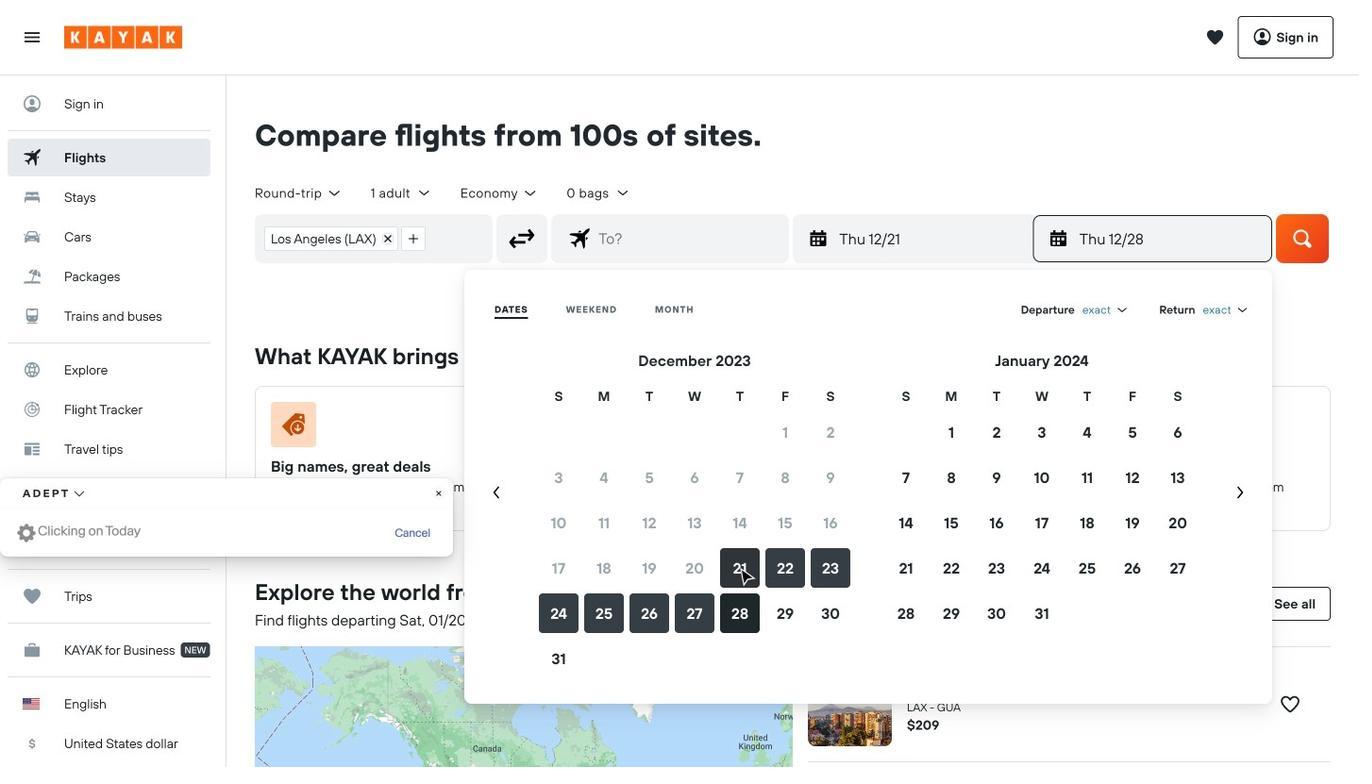 Task type: describe. For each thing, give the bounding box(es) containing it.
1 list item from the left
[[264, 226, 398, 251]]

Dates radio
[[495, 303, 528, 315]]

3 figure from the left
[[816, 402, 1035, 455]]

Trip type Round-trip field
[[255, 185, 342, 202]]

thursday december 28th element
[[1079, 227, 1260, 250]]

swap departure airport and destination airport image
[[504, 221, 540, 257]]

Month radio
[[655, 303, 694, 315]]

map region
[[42, 442, 1008, 767]]

thursday december 21st element
[[839, 227, 1020, 250]]

united states (english) image
[[23, 698, 40, 710]]

navigation menu image
[[23, 28, 42, 47]]

Flight destination input text field
[[591, 215, 788, 262]]

2 figure from the left
[[544, 402, 762, 455]]



Task type: locate. For each thing, give the bounding box(es) containing it.
remove image
[[383, 234, 392, 243]]

list
[[256, 215, 434, 262]]

figure
[[271, 402, 489, 455], [544, 402, 762, 455], [816, 402, 1035, 455], [1089, 402, 1307, 455]]

Cabin type Economy field
[[461, 185, 538, 202]]

Flight origin input text field
[[434, 215, 492, 262]]

1 horizontal spatial list item
[[401, 226, 426, 251]]

4 figure from the left
[[1089, 402, 1307, 455]]

list item down trip type round-trip field
[[264, 226, 398, 251]]

list item right remove image
[[401, 226, 426, 251]]

list item
[[264, 226, 398, 251], [401, 226, 426, 251]]

0 horizontal spatial list item
[[264, 226, 398, 251]]

guatemala city image
[[808, 662, 892, 746]]

None field
[[1083, 302, 1129, 317], [1203, 302, 1250, 317], [1083, 302, 1129, 317], [1203, 302, 1250, 317]]

1 figure from the left
[[271, 402, 489, 455]]

Weekend radio
[[566, 303, 617, 315]]

menu
[[472, 293, 1265, 681]]

end date calendar input use left and right arrow keys to change day. use up and down arrow keys to change week. tab
[[472, 349, 1265, 681]]

2 list item from the left
[[401, 226, 426, 251]]



Task type: vqa. For each thing, say whether or not it's contained in the screenshot.
End date calendar input Use left and right arrow keys to change day. Use up and down arrow keys to change week. 'tab'
yes



